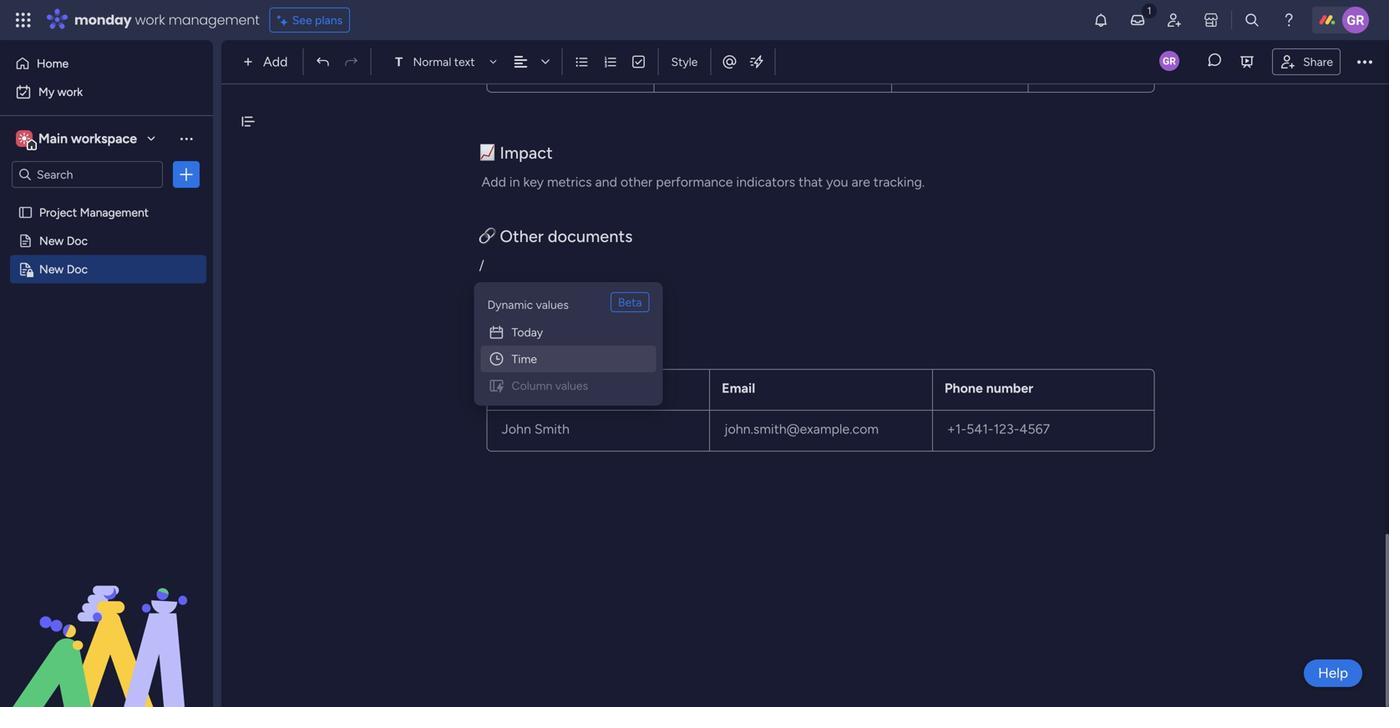 Task type: describe. For each thing, give the bounding box(es) containing it.
my work
[[38, 85, 83, 99]]

time image
[[488, 351, 505, 368]]

add button
[[236, 48, 298, 75]]

see plans
[[292, 13, 343, 27]]

column values
[[512, 379, 588, 393]]

🔗
[[479, 226, 496, 246]]

🔗 other documents
[[479, 226, 633, 246]]

my work link
[[10, 79, 203, 105]]

see
[[292, 13, 312, 27]]

project management
[[39, 206, 149, 220]]

Search in workspace field
[[35, 165, 140, 184]]

style
[[671, 55, 698, 69]]

1 image
[[1142, 1, 1157, 20]]

style button
[[664, 48, 706, 76]]

help button
[[1304, 660, 1363, 688]]

time menu item
[[481, 346, 656, 373]]

contacts
[[500, 310, 569, 330]]

see plans button
[[270, 8, 350, 33]]

management
[[169, 10, 260, 29]]

update feed image
[[1130, 12, 1146, 28]]

lottie animation image
[[0, 539, 213, 708]]

share
[[1303, 55, 1333, 69]]

new for private board image
[[39, 262, 64, 277]]

time
[[512, 352, 537, 366]]

greg robinson image
[[1343, 7, 1369, 33]]

checklist image
[[631, 54, 646, 69]]

other
[[500, 226, 544, 246]]

mention image
[[721, 53, 738, 70]]

main
[[38, 131, 68, 147]]

values for column values
[[555, 379, 588, 393]]

column values menu item
[[481, 373, 656, 399]]

numbered list image
[[603, 54, 618, 69]]

doc for private board image
[[67, 262, 88, 277]]

bulleted list image
[[574, 54, 589, 69]]

today menu item
[[481, 319, 656, 346]]

1 workspace image from the left
[[16, 130, 33, 148]]

search everything image
[[1244, 12, 1261, 28]]

normal text
[[413, 55, 475, 69]]

1 menu image from the top
[[453, 284, 465, 297]]

plans
[[315, 13, 343, 27]]

my work option
[[10, 79, 203, 105]]

column values image
[[488, 378, 505, 394]]

project
[[39, 206, 77, 220]]

options image
[[178, 166, 195, 183]]

home option
[[10, 50, 203, 77]]

2 workspace image from the left
[[18, 130, 30, 148]]

👥 contacts
[[479, 310, 569, 330]]

/
[[479, 258, 484, 274]]

today
[[512, 325, 543, 340]]

lottie animation element
[[0, 539, 213, 708]]

share button
[[1273, 48, 1341, 75]]

undo ⌘+z image
[[315, 54, 330, 69]]

monday marketplace image
[[1203, 12, 1220, 28]]

list box containing project management
[[0, 195, 213, 509]]

private board image
[[18, 262, 33, 277]]

documents
[[548, 226, 633, 246]]

add items menu menu
[[481, 289, 656, 399]]

workspace options image
[[178, 130, 195, 147]]

email
[[722, 380, 755, 396]]



Task type: locate. For each thing, give the bounding box(es) containing it.
help
[[1319, 665, 1349, 682]]

dynamic values image
[[748, 53, 765, 70]]

new right public board image
[[39, 234, 64, 248]]

phone number
[[945, 380, 1034, 396]]

0 vertical spatial menu image
[[453, 284, 465, 297]]

1 new doc from the top
[[39, 234, 88, 248]]

doc right private board image
[[67, 262, 88, 277]]

main workspace
[[38, 131, 137, 147]]

new
[[39, 234, 64, 248], [39, 262, 64, 277]]

select product image
[[15, 12, 32, 28]]

board activity image
[[1160, 51, 1180, 71]]

0 vertical spatial new
[[39, 234, 64, 248]]

public board image
[[18, 233, 33, 249]]

0 vertical spatial values
[[536, 298, 569, 312]]

0 vertical spatial work
[[135, 10, 165, 29]]

workspace image
[[16, 130, 33, 148], [18, 130, 30, 148]]

1 vertical spatial doc
[[67, 262, 88, 277]]

menu image
[[453, 284, 465, 297], [453, 313, 465, 327], [453, 364, 465, 378]]

beta
[[618, 295, 642, 310]]

home
[[37, 56, 69, 71]]

today image
[[488, 324, 505, 341]]

management
[[80, 206, 149, 220]]

dynamic values
[[488, 298, 569, 312]]

doc
[[67, 234, 88, 248], [67, 262, 88, 277]]

public board image
[[18, 205, 33, 221]]

monday work management
[[74, 10, 260, 29]]

work right monday
[[135, 10, 165, 29]]

values for dynamic values
[[536, 298, 569, 312]]

0 horizontal spatial work
[[57, 85, 83, 99]]

monday
[[74, 10, 132, 29]]

new right private board image
[[39, 262, 64, 277]]

normal
[[413, 55, 451, 69]]

new doc for public board image
[[39, 234, 88, 248]]

option
[[0, 198, 213, 201]]

notifications image
[[1093, 12, 1110, 28]]

values inside "menu item"
[[555, 379, 588, 393]]

phone
[[945, 380, 983, 396]]

new doc for private board image
[[39, 262, 88, 277]]

my
[[38, 85, 54, 99]]

text
[[454, 55, 475, 69]]

2 vertical spatial menu image
[[453, 364, 465, 378]]

number
[[986, 380, 1034, 396]]

work right the my
[[57, 85, 83, 99]]

2 new doc from the top
[[39, 262, 88, 277]]

doc down project management
[[67, 234, 88, 248]]

1 horizontal spatial work
[[135, 10, 165, 29]]

values
[[536, 298, 569, 312], [555, 379, 588, 393]]

2 doc from the top
[[67, 262, 88, 277]]

1 vertical spatial work
[[57, 85, 83, 99]]

3 menu image from the top
[[453, 364, 465, 378]]

new for public board image
[[39, 234, 64, 248]]

work inside option
[[57, 85, 83, 99]]

new doc right private board image
[[39, 262, 88, 277]]

dynamic
[[488, 298, 533, 312]]

📈
[[479, 143, 496, 163]]

values down "time" 'menu item'
[[555, 379, 588, 393]]

2 menu image from the top
[[453, 313, 465, 327]]

1 doc from the top
[[67, 234, 88, 248]]

new doc down project
[[39, 234, 88, 248]]

0 vertical spatial new doc
[[39, 234, 88, 248]]

name
[[499, 380, 536, 396]]

work for my
[[57, 85, 83, 99]]

add
[[263, 54, 288, 70]]

work for monday
[[135, 10, 165, 29]]

👥
[[479, 310, 496, 330]]

1 vertical spatial menu image
[[453, 313, 465, 327]]

📈 impact
[[479, 143, 553, 163]]

1 vertical spatial new
[[39, 262, 64, 277]]

workspace
[[71, 131, 137, 147]]

v2 ellipsis image
[[1358, 51, 1373, 73]]

workspace selection element
[[16, 129, 140, 150]]

work
[[135, 10, 165, 29], [57, 85, 83, 99]]

2 new from the top
[[39, 262, 64, 277]]

new doc
[[39, 234, 88, 248], [39, 262, 88, 277]]

home link
[[10, 50, 203, 77]]

main workspace button
[[12, 124, 163, 153]]

1 new from the top
[[39, 234, 64, 248]]

list box
[[0, 195, 213, 509]]

column
[[512, 379, 553, 393]]

doc for public board image
[[67, 234, 88, 248]]

1 vertical spatial values
[[555, 379, 588, 393]]

values up today menu item
[[536, 298, 569, 312]]

help image
[[1281, 12, 1298, 28]]

impact
[[500, 143, 553, 163]]

invite members image
[[1166, 12, 1183, 28]]

0 vertical spatial doc
[[67, 234, 88, 248]]

1 vertical spatial new doc
[[39, 262, 88, 277]]



Task type: vqa. For each thing, say whether or not it's contained in the screenshot.
1st Menu image from the bottom
yes



